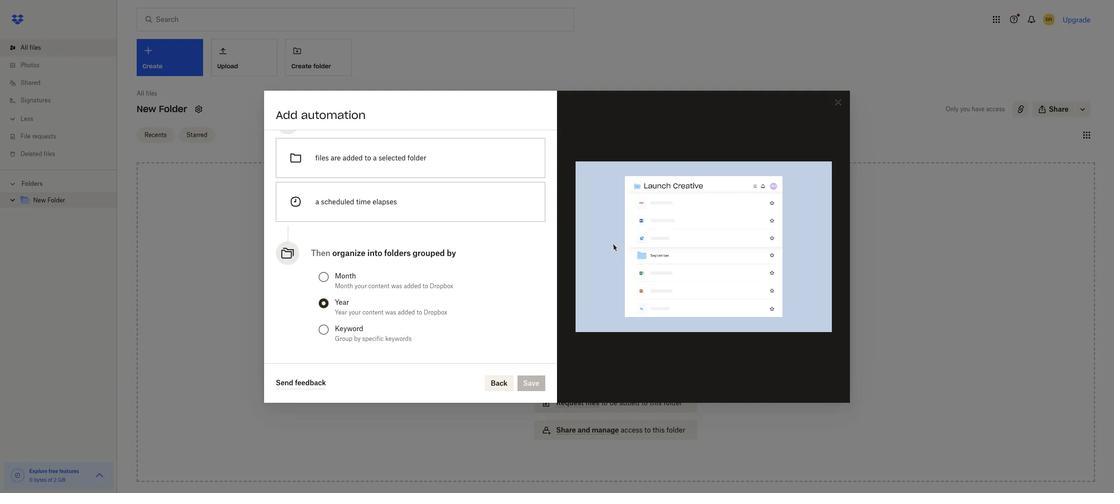 Task type: vqa. For each thing, say whether or not it's contained in the screenshot.
Your within the Month Month Your Content Was Added To Dropbox
yes



Task type: locate. For each thing, give the bounding box(es) containing it.
feedback
[[295, 379, 326, 387]]

less
[[21, 115, 33, 123]]

automation
[[301, 108, 366, 122]]

1 vertical spatial all files link
[[137, 89, 157, 99]]

by down keyword
[[354, 335, 361, 343]]

1 vertical spatial folder
[[48, 197, 65, 204]]

new folder down "folders" button on the top left
[[33, 197, 65, 204]]

0 vertical spatial all files
[[21, 44, 41, 51]]

deleted files
[[21, 150, 55, 158]]

0 vertical spatial share
[[1050, 105, 1069, 113]]

content inside 'year year your content was added to dropbox'
[[363, 309, 384, 316]]

send feedback
[[276, 379, 326, 387]]

to inside drop files here to upload, or use the 'upload' button
[[625, 259, 632, 268]]

dropbox image
[[8, 10, 27, 29]]

1 vertical spatial by
[[354, 335, 361, 343]]

your up keyword
[[349, 309, 361, 316]]

new
[[137, 104, 156, 115], [33, 197, 46, 204]]

0 horizontal spatial new
[[33, 197, 46, 204]]

0 vertical spatial new folder
[[137, 104, 187, 115]]

all up recents button
[[137, 90, 144, 97]]

0 vertical spatial access
[[987, 106, 1006, 113]]

new up "recents" on the top left
[[137, 104, 156, 115]]

all files link up "recents" on the top left
[[137, 89, 157, 99]]

new folder up "recents" on the top left
[[137, 104, 187, 115]]

0 horizontal spatial by
[[354, 335, 361, 343]]

0 vertical spatial all
[[21, 44, 28, 51]]

content up keyword group by specific keywords
[[363, 309, 384, 316]]

content
[[369, 283, 390, 290], [363, 309, 384, 316], [634, 320, 659, 328]]

files up the photos
[[30, 44, 41, 51]]

1 vertical spatial year
[[335, 309, 347, 316]]

your
[[355, 283, 367, 290], [349, 309, 361, 316]]

all files inside list item
[[21, 44, 41, 51]]

0 vertical spatial folder
[[159, 104, 187, 115]]

1 vertical spatial dropbox
[[424, 309, 448, 316]]

dropbox for year
[[424, 309, 448, 316]]

folder up "recents" on the top left
[[159, 104, 187, 115]]

request
[[557, 399, 584, 407]]

then
[[311, 248, 331, 258]]

folder
[[314, 62, 331, 70], [408, 154, 427, 162], [664, 399, 683, 407], [667, 426, 686, 435]]

was up keyword group by specific keywords
[[385, 309, 396, 316]]

1 horizontal spatial a
[[373, 154, 377, 162]]

0 horizontal spatial a
[[316, 198, 319, 206]]

added right be on the bottom of page
[[620, 399, 640, 407]]

content for year
[[363, 309, 384, 316]]

this
[[650, 399, 662, 407], [653, 426, 665, 435]]

1 horizontal spatial by
[[447, 248, 456, 258]]

1 vertical spatial your
[[349, 309, 361, 316]]

photos
[[21, 62, 40, 69]]

added inside 'month month your content was added to dropbox'
[[404, 283, 421, 290]]

all up the photos
[[21, 44, 28, 51]]

file requests link
[[8, 128, 117, 146]]

list containing all files
[[0, 33, 117, 170]]

added up keywords on the left bottom of page
[[398, 309, 415, 316]]

drop files here to upload, or use the 'upload' button
[[574, 259, 658, 278]]

0 vertical spatial content
[[369, 283, 390, 290]]

explore
[[29, 469, 47, 475]]

by right 'grouped' on the bottom left of the page
[[447, 248, 456, 258]]

a
[[373, 154, 377, 162], [316, 198, 319, 206]]

0 horizontal spatial all files link
[[8, 39, 117, 57]]

share for share and manage access to this folder
[[557, 426, 576, 435]]

gb
[[58, 478, 66, 484]]

1 vertical spatial access
[[621, 426, 643, 435]]

0 horizontal spatial all files
[[21, 44, 41, 51]]

recents button
[[137, 127, 175, 143]]

by inside keyword group by specific keywords
[[354, 335, 361, 343]]

new down 'folders'
[[33, 197, 46, 204]]

0 horizontal spatial new folder
[[33, 197, 65, 204]]

to left add in the bottom right of the page
[[611, 320, 618, 328]]

2 month from the top
[[335, 283, 353, 290]]

0 vertical spatial month
[[335, 272, 356, 280]]

1 vertical spatial all files
[[137, 90, 157, 97]]

new inside new folder link
[[33, 197, 46, 204]]

content inside 'month month your content was added to dropbox'
[[369, 283, 390, 290]]

2
[[54, 478, 57, 484]]

0 vertical spatial a
[[373, 154, 377, 162]]

2 vertical spatial content
[[634, 320, 659, 328]]

to down 'month month your content was added to dropbox'
[[417, 309, 422, 316]]

content right add in the bottom right of the page
[[634, 320, 659, 328]]

specific
[[363, 335, 384, 343]]

add
[[619, 320, 632, 328]]

0 horizontal spatial access
[[621, 426, 643, 435]]

quota usage element
[[10, 469, 25, 484]]

was
[[391, 283, 402, 290], [385, 309, 396, 316]]

dropbox inside 'month month your content was added to dropbox'
[[430, 283, 454, 290]]

folder down "folders" button on the top left
[[48, 197, 65, 204]]

1 vertical spatial content
[[363, 309, 384, 316]]

this down request files to be added to this folder
[[653, 426, 665, 435]]

content up 'year year your content was added to dropbox'
[[369, 283, 390, 290]]

folder inside add automation dialog
[[408, 154, 427, 162]]

all files link up shared link
[[8, 39, 117, 57]]

1 vertical spatial this
[[653, 426, 665, 435]]

share for share
[[1050, 105, 1069, 113]]

share inside button
[[1050, 105, 1069, 113]]

to right here
[[625, 259, 632, 268]]

1 horizontal spatial new
[[137, 104, 156, 115]]

grouped
[[413, 248, 445, 258]]

was up 'year year your content was added to dropbox'
[[391, 283, 402, 290]]

1 horizontal spatial all
[[137, 90, 144, 97]]

new folder
[[137, 104, 187, 115], [33, 197, 65, 204]]

elapses
[[373, 198, 397, 206]]

to down 'grouped' on the bottom left of the page
[[423, 283, 428, 290]]

1 vertical spatial was
[[385, 309, 396, 316]]

1 vertical spatial month
[[335, 283, 353, 290]]

added inside 'year year your content was added to dropbox'
[[398, 309, 415, 316]]

1 vertical spatial share
[[557, 426, 576, 435]]

0 vertical spatial dropbox
[[430, 283, 454, 290]]

new folder link
[[20, 194, 109, 208]]

year right year option
[[335, 298, 349, 307]]

bytes
[[34, 478, 46, 484]]

share
[[1050, 105, 1069, 113], [557, 426, 576, 435]]

year up keyword
[[335, 309, 347, 316]]

all files up the photos
[[21, 44, 41, 51]]

1 horizontal spatial access
[[987, 106, 1006, 113]]

2 year from the top
[[335, 309, 347, 316]]

month
[[335, 272, 356, 280], [335, 283, 353, 290]]

1 horizontal spatial share
[[1050, 105, 1069, 113]]

this right be on the bottom of page
[[650, 399, 662, 407]]

0 vertical spatial year
[[335, 298, 349, 307]]

are
[[331, 154, 341, 162]]

a left selected
[[373, 154, 377, 162]]

access
[[987, 106, 1006, 113], [621, 426, 643, 435]]

files left be on the bottom of page
[[586, 399, 600, 407]]

file requests
[[21, 133, 56, 140]]

month down organize
[[335, 283, 353, 290]]

selected
[[379, 154, 406, 162]]

1 vertical spatial new
[[33, 197, 46, 204]]

of
[[48, 478, 52, 484]]

access inside more ways to add content element
[[621, 426, 643, 435]]

was inside 'year year your content was added to dropbox'
[[385, 309, 396, 316]]

your for month
[[355, 283, 367, 290]]

1 horizontal spatial all files
[[137, 90, 157, 97]]

to down request files to be added to this folder
[[645, 426, 651, 435]]

access right "have"
[[987, 106, 1006, 113]]

import
[[557, 372, 579, 380]]

access for have
[[987, 106, 1006, 113]]

back
[[491, 379, 508, 388]]

files
[[30, 44, 41, 51], [146, 90, 157, 97], [44, 150, 55, 158], [316, 154, 329, 162], [593, 259, 607, 268], [586, 399, 600, 407]]

files inside more ways to add content element
[[586, 399, 600, 407]]

all
[[21, 44, 28, 51], [137, 90, 144, 97]]

your down organize
[[355, 283, 367, 290]]

folder
[[159, 104, 187, 115], [48, 197, 65, 204]]

was inside 'month month your content was added to dropbox'
[[391, 283, 402, 290]]

files inside add automation dialog
[[316, 154, 329, 162]]

your inside 'year year your content was added to dropbox'
[[349, 309, 361, 316]]

more
[[573, 320, 591, 328]]

1 horizontal spatial folder
[[159, 104, 187, 115]]

added
[[343, 154, 363, 162], [404, 283, 421, 290], [398, 309, 415, 316], [620, 399, 640, 407]]

access right manage
[[621, 426, 643, 435]]

files left the are
[[316, 154, 329, 162]]

your inside 'month month your content was added to dropbox'
[[355, 283, 367, 290]]

0 horizontal spatial all
[[21, 44, 28, 51]]

upload,
[[633, 259, 658, 268]]

0 vertical spatial your
[[355, 283, 367, 290]]

time
[[356, 198, 371, 206]]

to left be on the bottom of page
[[602, 399, 608, 407]]

added up 'year year your content was added to dropbox'
[[404, 283, 421, 290]]

into
[[368, 248, 383, 258]]

ways
[[592, 320, 609, 328]]

all files link
[[8, 39, 117, 57], [137, 89, 157, 99]]

scheduled
[[321, 198, 355, 206]]

0 horizontal spatial share
[[557, 426, 576, 435]]

organize into folders grouped by
[[333, 248, 456, 258]]

0 vertical spatial was
[[391, 283, 402, 290]]

all files list item
[[0, 39, 117, 57]]

you
[[961, 106, 971, 113]]

1 vertical spatial new folder
[[33, 197, 65, 204]]

year
[[335, 298, 349, 307], [335, 309, 347, 316]]

was for year
[[385, 309, 396, 316]]

year year your content was added to dropbox
[[335, 298, 448, 316]]

0 vertical spatial by
[[447, 248, 456, 258]]

all files up "recents" on the top left
[[137, 90, 157, 97]]

files up the on the right bottom
[[593, 259, 607, 268]]

a left scheduled
[[316, 198, 319, 206]]

manage
[[592, 426, 619, 435]]

access button
[[535, 339, 698, 359]]

share inside more ways to add content element
[[557, 426, 576, 435]]

deleted
[[21, 150, 42, 158]]

all inside list item
[[21, 44, 28, 51]]

list
[[0, 33, 117, 170]]

dropbox inside 'year year your content was added to dropbox'
[[424, 309, 448, 316]]

folders
[[384, 248, 411, 258]]

1 vertical spatial a
[[316, 198, 319, 206]]

a scheduled time elapses
[[316, 198, 397, 206]]

share and manage access to this folder
[[557, 426, 686, 435]]

month right month option
[[335, 272, 356, 280]]



Task type: describe. For each thing, give the bounding box(es) containing it.
starred
[[186, 131, 208, 139]]

features
[[59, 469, 79, 475]]

more ways to add content element
[[533, 319, 699, 450]]

Month radio
[[319, 272, 329, 282]]

keyword
[[335, 325, 364, 333]]

or
[[575, 270, 581, 278]]

use
[[583, 270, 595, 278]]

0 vertical spatial new
[[137, 104, 156, 115]]

0 vertical spatial this
[[650, 399, 662, 407]]

create folder button
[[285, 39, 352, 76]]

file
[[21, 133, 31, 140]]

share button
[[1033, 102, 1075, 117]]

add
[[276, 108, 298, 122]]

request files to be added to this folder
[[557, 399, 683, 407]]

here
[[608, 259, 623, 268]]

upgrade link
[[1063, 15, 1091, 24]]

files inside list item
[[30, 44, 41, 51]]

be
[[610, 399, 618, 407]]

keyword group by specific keywords
[[335, 325, 412, 343]]

content for month
[[369, 283, 390, 290]]

group
[[335, 335, 353, 343]]

back button
[[485, 376, 514, 392]]

requests
[[32, 133, 56, 140]]

deleted files link
[[8, 146, 117, 163]]

was for month
[[391, 283, 402, 290]]

create folder
[[292, 62, 331, 70]]

button
[[636, 270, 658, 278]]

1 horizontal spatial all files link
[[137, 89, 157, 99]]

starred button
[[179, 127, 215, 143]]

access for manage
[[621, 426, 643, 435]]

to inside 'month month your content was added to dropbox'
[[423, 283, 428, 290]]

files are added to a selected folder
[[316, 154, 427, 162]]

send
[[276, 379, 293, 387]]

0 vertical spatial all files link
[[8, 39, 117, 57]]

to inside 'year year your content was added to dropbox'
[[417, 309, 422, 316]]

only
[[946, 106, 959, 113]]

files inside drop files here to upload, or use the 'upload' button
[[593, 259, 607, 268]]

keywords
[[386, 335, 412, 343]]

shared
[[21, 79, 41, 86]]

explore free features 0 bytes of 2 gb
[[29, 469, 79, 484]]

Year radio
[[319, 299, 329, 309]]

1 year from the top
[[335, 298, 349, 307]]

create
[[292, 62, 312, 70]]

import button
[[535, 366, 698, 386]]

only you have access
[[946, 106, 1006, 113]]

folders
[[21, 180, 43, 188]]

to right be on the bottom of page
[[642, 399, 648, 407]]

signatures link
[[8, 92, 117, 109]]

photos link
[[8, 57, 117, 74]]

less image
[[8, 114, 18, 124]]

your for year
[[349, 309, 361, 316]]

files right deleted
[[44, 150, 55, 158]]

and
[[578, 426, 591, 435]]

access
[[557, 344, 581, 353]]

shared link
[[8, 74, 117, 92]]

to left selected
[[365, 154, 371, 162]]

added right the are
[[343, 154, 363, 162]]

folder inside create folder 'button'
[[314, 62, 331, 70]]

'upload'
[[609, 270, 634, 278]]

free
[[49, 469, 58, 475]]

1 vertical spatial all
[[137, 90, 144, 97]]

Keyword radio
[[319, 325, 329, 335]]

1 horizontal spatial new folder
[[137, 104, 187, 115]]

the
[[596, 270, 607, 278]]

0
[[29, 478, 33, 484]]

send feedback button
[[276, 378, 326, 390]]

upgrade
[[1063, 15, 1091, 24]]

signatures
[[21, 97, 51, 104]]

add automation dialog
[[264, 91, 851, 403]]

folders button
[[0, 176, 117, 191]]

more ways to add content
[[573, 320, 659, 328]]

have
[[972, 106, 985, 113]]

added inside more ways to add content element
[[620, 399, 640, 407]]

dropbox for month
[[430, 283, 454, 290]]

drop
[[574, 259, 591, 268]]

1 month from the top
[[335, 272, 356, 280]]

recents
[[145, 131, 167, 139]]

add automation
[[276, 108, 366, 122]]

files up "recents" on the top left
[[146, 90, 157, 97]]

month month your content was added to dropbox
[[335, 272, 454, 290]]

0 horizontal spatial folder
[[48, 197, 65, 204]]

organize
[[333, 248, 366, 258]]



